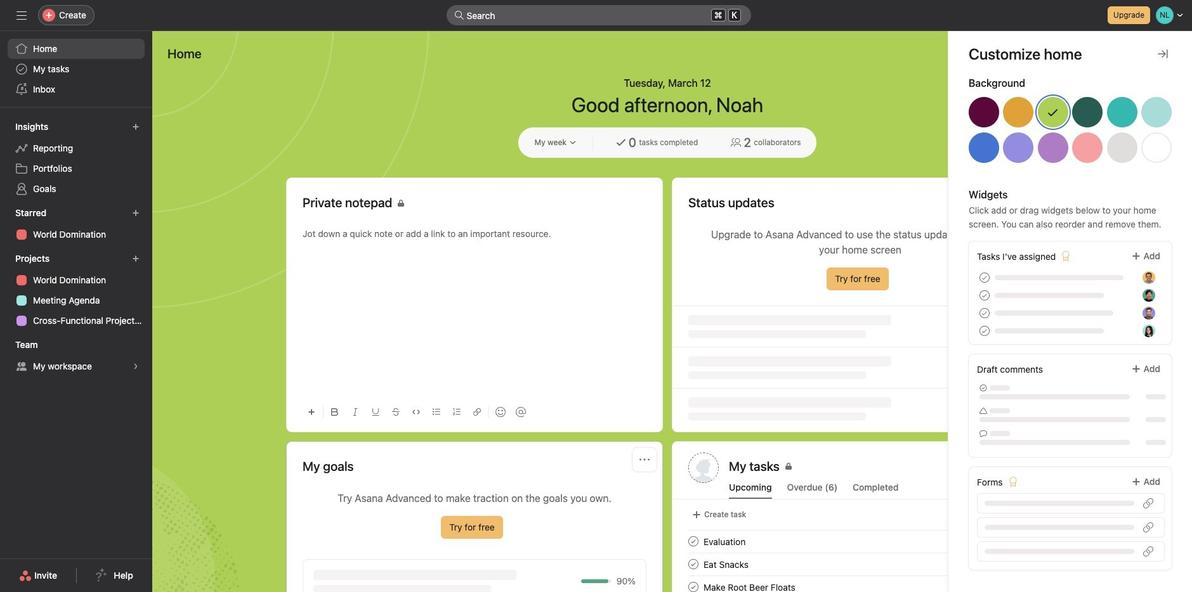 Task type: describe. For each thing, give the bounding box(es) containing it.
italics image
[[351, 409, 359, 416]]

at mention image
[[516, 407, 526, 417]]

mark complete image
[[686, 580, 701, 593]]

see details, my workspace image
[[132, 363, 140, 371]]

numbered list image
[[453, 409, 461, 416]]

teams element
[[0, 334, 152, 379]]

insert an object image
[[308, 409, 315, 416]]

new insights image
[[132, 123, 140, 131]]

2 mark complete checkbox from the top
[[686, 557, 701, 572]]

insights element
[[0, 115, 152, 202]]

starred element
[[0, 202, 152, 247]]



Task type: vqa. For each thing, say whether or not it's contained in the screenshot.
the rightmost 22
no



Task type: locate. For each thing, give the bounding box(es) containing it.
add profile photo image
[[688, 453, 719, 483]]

Search tasks, projects, and more text field
[[446, 5, 751, 25]]

underline image
[[372, 409, 379, 416]]

add items to starred image
[[132, 209, 140, 217]]

0 vertical spatial mark complete image
[[686, 534, 701, 549]]

2 mark complete image from the top
[[686, 557, 701, 572]]

hide sidebar image
[[16, 10, 27, 20]]

1 mark complete image from the top
[[686, 534, 701, 549]]

projects element
[[0, 247, 152, 334]]

3 mark complete checkbox from the top
[[686, 580, 701, 593]]

new project or portfolio image
[[132, 255, 140, 263]]

strikethrough image
[[392, 409, 400, 416]]

Mark complete checkbox
[[686, 534, 701, 549], [686, 557, 701, 572], [686, 580, 701, 593]]

1 vertical spatial mark complete image
[[686, 557, 701, 572]]

0 vertical spatial mark complete checkbox
[[686, 534, 701, 549]]

option group
[[969, 97, 1172, 168]]

1 mark complete checkbox from the top
[[686, 534, 701, 549]]

link image
[[473, 409, 481, 416]]

mark complete image for second mark complete checkbox from the bottom of the page
[[686, 557, 701, 572]]

mark complete image
[[686, 534, 701, 549], [686, 557, 701, 572]]

close customization pane image
[[1158, 49, 1168, 59]]

bold image
[[331, 409, 339, 416]]

2 vertical spatial mark complete checkbox
[[686, 580, 701, 593]]

prominent image
[[454, 10, 464, 20]]

None field
[[446, 5, 751, 25]]

code image
[[412, 409, 420, 416]]

mark complete image for 1st mark complete checkbox
[[686, 534, 701, 549]]

toolbar
[[303, 398, 646, 426]]

1 vertical spatial mark complete checkbox
[[686, 557, 701, 572]]

bulleted list image
[[433, 409, 440, 416]]

global element
[[0, 31, 152, 107]]



